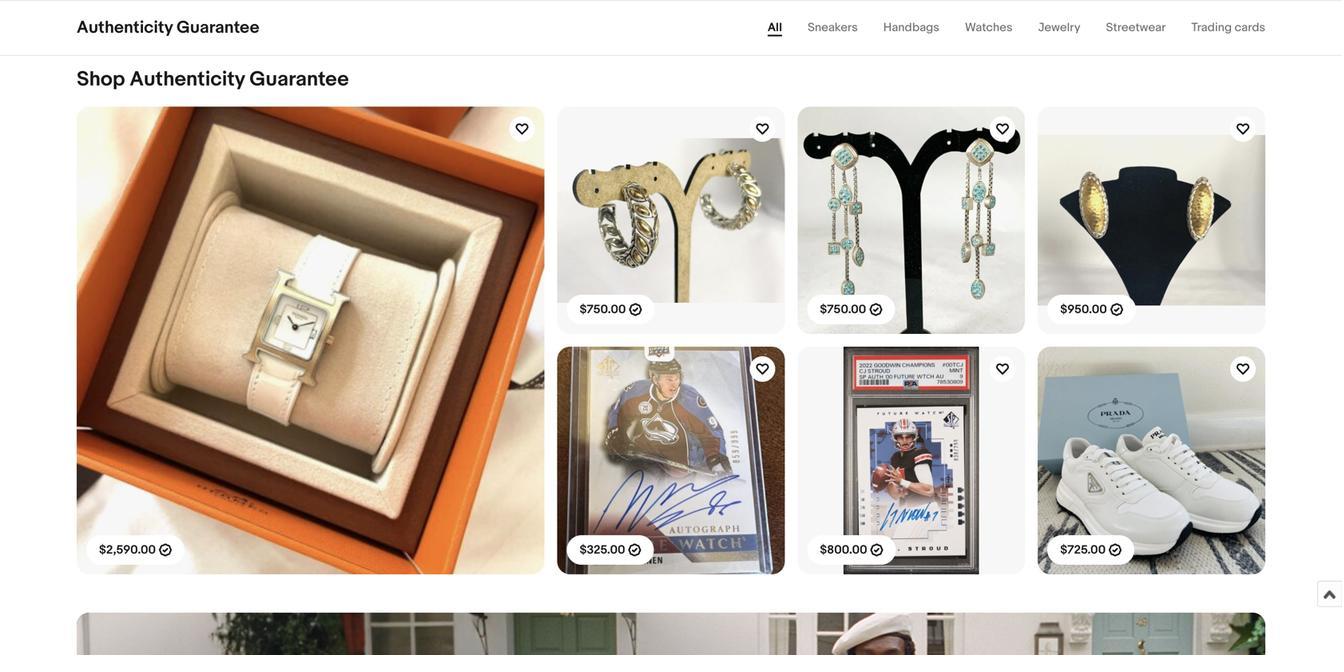 Task type: locate. For each thing, give the bounding box(es) containing it.
trading cards
[[1192, 20, 1266, 35]]

group
[[77, 0, 1266, 33]]

sneakers
[[808, 20, 858, 35]]

1 vertical spatial authenticity
[[130, 67, 245, 92]]

david yurman confetti collection 925 sterling silver with blue topaz earrings image
[[798, 107, 1025, 334]]

hermes heure h watch, matte white alligator strap, solid gold 25mm bnib image
[[77, 107, 545, 575]]

authenticity
[[77, 17, 173, 38], [130, 67, 245, 92]]

authenticity down authenticity guarantee
[[130, 67, 245, 92]]

$750.00
[[580, 303, 626, 317], [820, 303, 866, 317]]

$725.00 link
[[1038, 347, 1266, 575]]

jewelry
[[1038, 20, 1081, 35]]

2 $750.00 link from the left
[[798, 107, 1025, 334]]

0 vertical spatial authenticity
[[77, 17, 173, 38]]

handbags
[[884, 20, 940, 35]]

watches
[[965, 20, 1013, 35]]

streetwear
[[1106, 20, 1166, 35]]

0 horizontal spatial $750.00
[[580, 303, 626, 317]]

guarantee
[[177, 17, 260, 38], [250, 67, 349, 92]]

cards
[[1235, 20, 1266, 35]]

2022 ud goodwin champions sp authentic 2000 future watch auto cj stroud psa 9 image
[[798, 347, 1025, 575]]

john hardy palu 22k gold and 925 silver oval stud earrings image
[[1038, 107, 1266, 334]]

$950.00
[[1061, 303, 1107, 317]]

0 horizontal spatial $750.00 link
[[557, 107, 785, 334]]

authenticity up the "shop"
[[77, 17, 173, 38]]

1 horizontal spatial $750.00 link
[[798, 107, 1025, 334]]

1 $750.00 link from the left
[[557, 107, 785, 334]]

jewelry link
[[1038, 20, 1081, 35]]

$950.00 link
[[1038, 107, 1266, 334]]

$750.00 link
[[557, 107, 785, 334], [798, 107, 1025, 334]]

authenticity guarantee
[[77, 17, 260, 38]]

1 horizontal spatial $750.00
[[820, 303, 866, 317]]

$800.00 link
[[798, 347, 1025, 575]]

2 $750.00 from the left
[[820, 303, 866, 317]]

$800.00
[[820, 543, 868, 557]]

all
[[768, 20, 782, 35]]

1 $750.00 from the left
[[580, 303, 626, 317]]



Task type: describe. For each thing, give the bounding box(es) containing it.
all link
[[768, 20, 782, 36]]

trading
[[1192, 20, 1232, 35]]

$750.00 for first '$750.00' link from the right
[[820, 303, 866, 317]]

1 vertical spatial guarantee
[[250, 67, 349, 92]]

$725.00
[[1061, 543, 1106, 557]]

$2,590.00
[[99, 543, 156, 557]]

streetwear link
[[1106, 20, 1166, 35]]

$325.00 link
[[557, 347, 785, 575]]

prada leather sneakers - women's size 7 image
[[1038, 347, 1266, 575]]

handbags link
[[884, 20, 940, 35]]

$325.00
[[580, 543, 625, 557]]

sneakers link
[[808, 20, 858, 35]]

trading cards link
[[1192, 20, 1266, 35]]

mikko rantanen 2014-16 upper deck sp authentic future watch auto rookie rc /999 image
[[557, 347, 785, 575]]

shop
[[77, 67, 125, 92]]

0 vertical spatial guarantee
[[177, 17, 260, 38]]

$750.00 for 2nd '$750.00' link from right
[[580, 303, 626, 317]]

watches link
[[965, 20, 1013, 35]]

john hardy kawung 925 sterling silver and 18k gold hoop earrings 3/4 diameter image
[[557, 107, 785, 334]]

shop authenticity guarantee
[[77, 67, 349, 92]]

$2,590.00 link
[[77, 107, 545, 575]]



Task type: vqa. For each thing, say whether or not it's contained in the screenshot.
"fronts"
no



